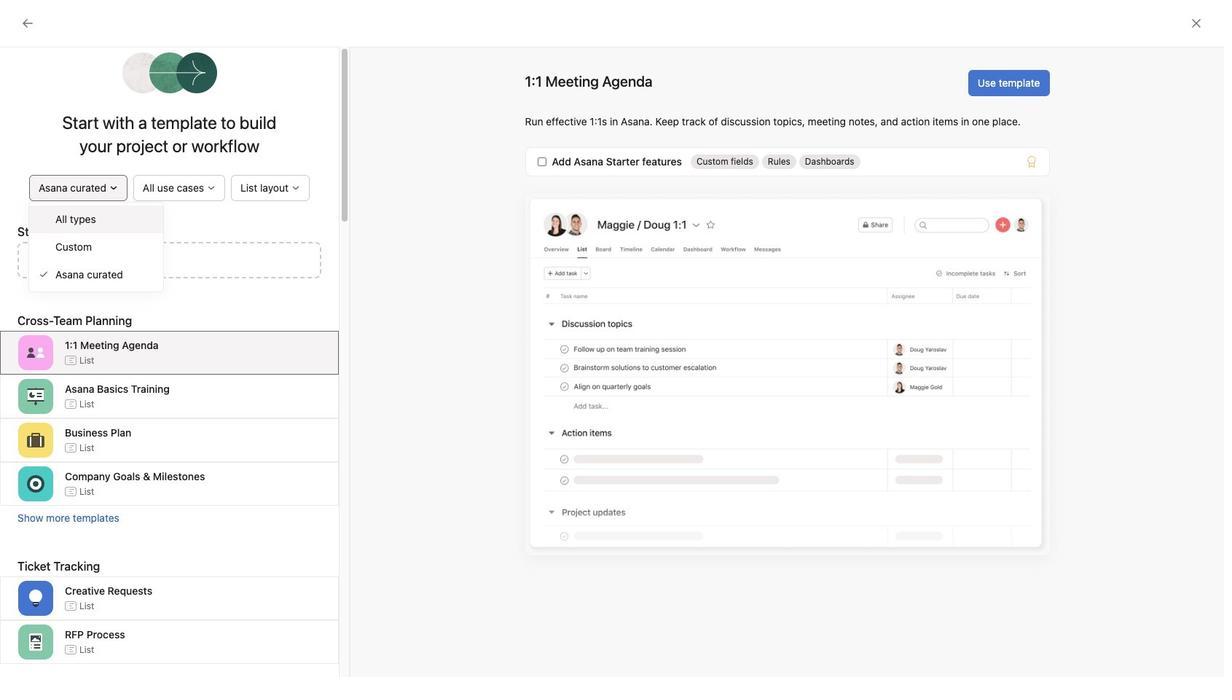 Task type: locate. For each thing, give the bounding box(es) containing it.
rfp process image
[[27, 633, 44, 651]]

insights element
[[0, 133, 175, 232]]

radio item
[[29, 206, 163, 233]]

rocket image
[[931, 266, 948, 283]]

asana basics training image
[[27, 388, 44, 405]]

mark complete image
[[272, 363, 290, 380]]

starred element
[[0, 232, 175, 308]]

list item
[[718, 252, 916, 297], [258, 332, 688, 359], [258, 359, 688, 385], [258, 385, 688, 411], [258, 437, 688, 464]]

add profile photo image
[[275, 217, 310, 252]]

mark complete image
[[272, 415, 290, 433]]

creative requests image
[[27, 590, 44, 607]]

None checkbox
[[537, 157, 546, 166]]

teams element
[[0, 407, 175, 459]]

Mark complete checkbox
[[272, 415, 290, 433]]

hide sidebar image
[[19, 12, 31, 23]]



Task type: describe. For each thing, give the bounding box(es) containing it.
board image
[[733, 371, 750, 388]]

Mark complete checkbox
[[272, 363, 290, 380]]

close image
[[1191, 17, 1203, 29]]

global element
[[0, 36, 175, 123]]

business plan image
[[27, 431, 44, 449]]

go back image
[[22, 17, 34, 29]]

company goals & milestones image
[[27, 475, 44, 493]]

1:1 meeting agenda image
[[27, 344, 44, 361]]

projects element
[[0, 308, 175, 407]]



Task type: vqa. For each thing, say whether or not it's contained in the screenshot.
The "Insights" element
yes



